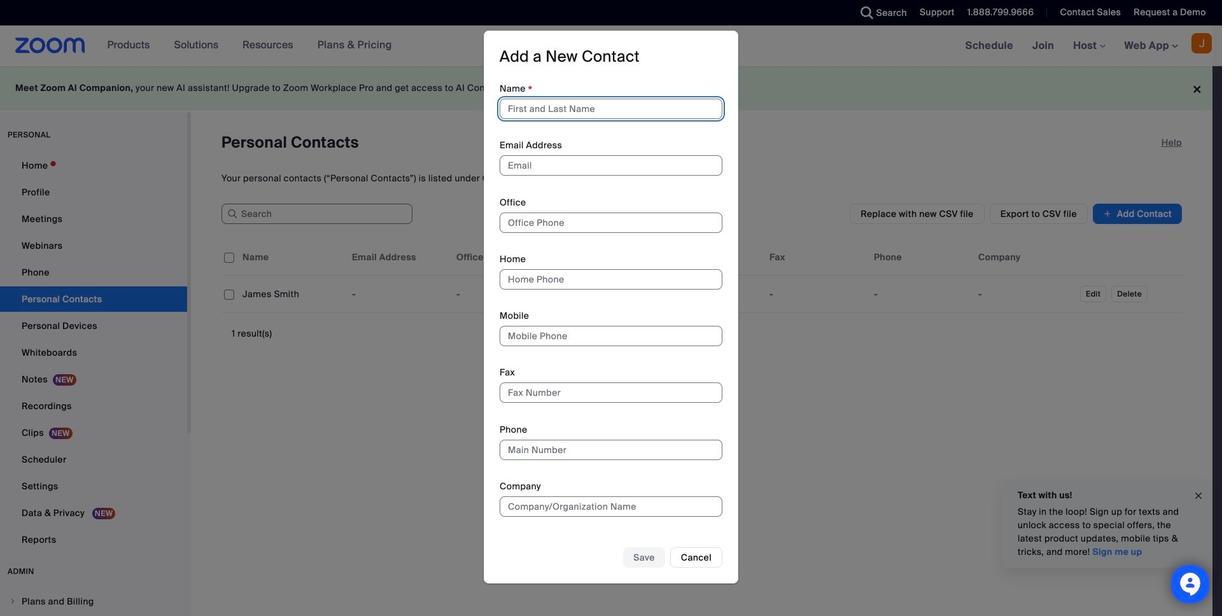 Task type: locate. For each thing, give the bounding box(es) containing it.
First and Last Name text field
[[500, 99, 723, 119]]

banner
[[0, 25, 1223, 67]]

1 cell from the left
[[238, 281, 347, 307]]

Email text field
[[500, 156, 723, 176]]

Search Contacts Input text field
[[222, 204, 413, 224]]

application
[[222, 239, 1192, 323]]

Mobile Phone text field
[[500, 326, 723, 346]]

2 cell from the left
[[347, 281, 451, 307]]

dialog
[[484, 31, 739, 584]]

product information navigation
[[98, 25, 402, 66]]

cell
[[238, 281, 347, 307], [347, 281, 451, 307], [451, 281, 556, 307], [556, 281, 660, 307], [660, 281, 765, 307], [765, 281, 869, 307], [869, 281, 974, 307], [974, 281, 1078, 307]]

8 cell from the left
[[974, 281, 1078, 307]]

footer
[[0, 66, 1213, 110]]

5 cell from the left
[[660, 281, 765, 307]]

Company/Organization Name text field
[[500, 497, 723, 517]]



Task type: vqa. For each thing, say whether or not it's contained in the screenshot.
3rd menu item from the top
no



Task type: describe. For each thing, give the bounding box(es) containing it.
Home Phone text field
[[500, 269, 723, 290]]

close image
[[1194, 489, 1204, 503]]

4 cell from the left
[[556, 281, 660, 307]]

6 cell from the left
[[765, 281, 869, 307]]

Main Number text field
[[500, 440, 723, 460]]

add image
[[1104, 208, 1112, 220]]

Office Phone text field
[[500, 212, 723, 233]]

3 cell from the left
[[451, 281, 556, 307]]

meetings navigation
[[956, 25, 1223, 67]]

7 cell from the left
[[869, 281, 974, 307]]

personal menu menu
[[0, 153, 187, 554]]

Fax Number text field
[[500, 383, 723, 403]]



